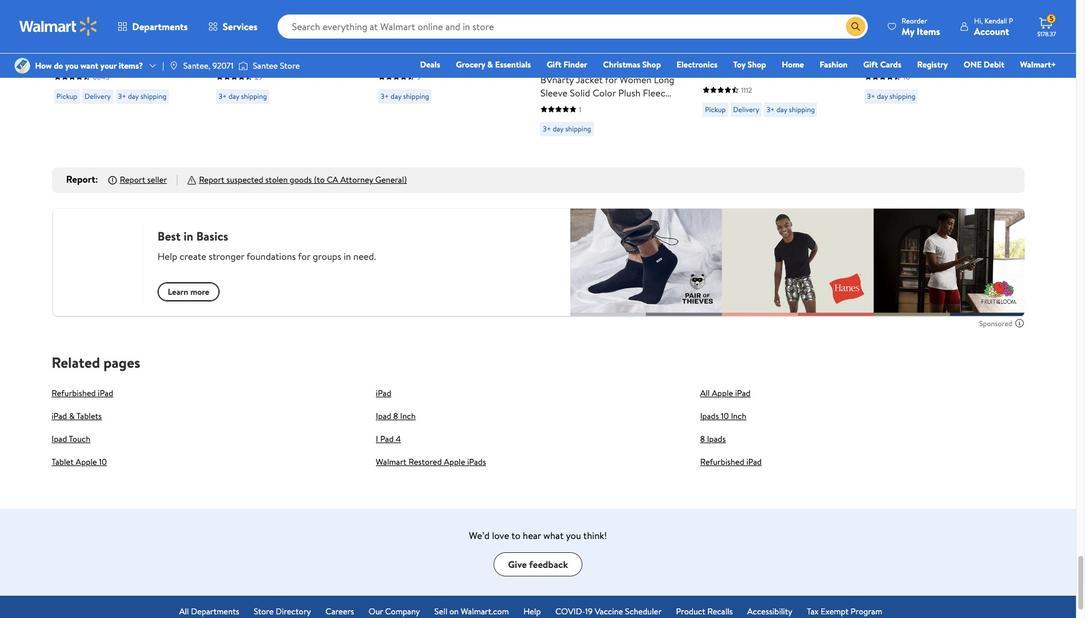 Task type: describe. For each thing, give the bounding box(es) containing it.
gift for gift cards
[[864, 59, 878, 71]]

careers link
[[326, 606, 354, 619]]

refurbished ipad for leftmost refurbished ipad link
[[52, 388, 113, 400]]

all for all departments
[[179, 606, 189, 618]]

deluxe
[[481, 40, 510, 54]]

santee
[[253, 60, 278, 72]]

1 horizontal spatial |
[[287, 54, 289, 67]]

3+ day shipping for womens fashion fall deals ! bvnarty jacket for women long sleeve solid color plush fleece comfy warm long cardigan pocket comfy lounge casual hooded neck shacket jacket fall fashion red xl
[[543, 124, 591, 134]]

exempt
[[821, 606, 849, 618]]

1 vertical spatial 8
[[700, 434, 705, 446]]

fisher-
[[703, 40, 731, 54]]

covid-19 vaccine scheduler link
[[555, 606, 662, 619]]

home
[[782, 59, 804, 71]]

xl
[[610, 139, 620, 153]]

x inside sponsored $89.88 star wars jedi: survivor: deluxe edition - xbox series x
[[467, 54, 472, 67]]

on
[[450, 606, 459, 618]]

3+ day shipping down items?
[[118, 91, 166, 101]]

tablet
[[52, 456, 74, 469]]

hear
[[523, 530, 541, 543]]

2 horizontal spatial 10
[[904, 72, 910, 82]]

$349.00
[[78, 22, 117, 37]]

now $349.00 $499.00 xbox series x video game console, black
[[54, 22, 164, 67]]

gift finder link
[[541, 58, 593, 71]]

refurbished ipad for bottommost refurbished ipad link
[[700, 456, 762, 469]]

& for tablets
[[69, 411, 75, 423]]

day for dyson outsize plus cordless vacuum cleaner | nickel | new
[[229, 91, 239, 101]]

gift for gift finder
[[547, 59, 562, 71]]

ipad up tablets
[[98, 388, 113, 400]]

scheduler
[[625, 606, 662, 618]]

tablet apple 10 link
[[52, 456, 107, 469]]

black
[[93, 54, 115, 67]]

shop for christmas shop
[[643, 59, 661, 71]]

ipad up ipad touch
[[52, 411, 67, 423]]

0 horizontal spatial long
[[598, 100, 619, 113]]

$599.99
[[281, 23, 309, 35]]

santee store
[[253, 60, 300, 72]]

one
[[964, 59, 982, 71]]

report suspected stolen goods (to ca attorney general)
[[199, 174, 407, 186]]

shipping down the home link
[[789, 104, 815, 115]]

covid-19 vaccine scheduler
[[555, 606, 662, 618]]

deals link
[[415, 58, 446, 71]]

solid
[[570, 86, 590, 100]]

sponsored now $379.99 $599.99 dyson outsize plus cordless vacuum cleaner | nickel | new
[[216, 9, 343, 67]]

plus
[[279, 40, 296, 54]]

19
[[585, 606, 593, 618]]

departments inside all departments 'link'
[[191, 606, 239, 618]]

product
[[676, 606, 706, 618]]

women
[[620, 73, 652, 86]]

1 horizontal spatial fall
[[613, 60, 627, 73]]

tax exempt program
[[807, 606, 883, 618]]

for inside womens fashion fall deals ! bvnarty jacket for women long sleeve solid color plush fleece comfy warm long cardigan pocket comfy lounge casual hooded neck shacket jacket fall fashion red xl
[[605, 73, 618, 86]]

0 horizontal spatial delivery
[[85, 91, 111, 101]]

how
[[35, 60, 52, 72]]

0 horizontal spatial |
[[162, 60, 164, 72]]

warm
[[571, 100, 596, 113]]

debit
[[984, 59, 1005, 71]]

toddler
[[927, 40, 958, 54]]

report suspected stolen goods (to ca attorney general) link
[[199, 174, 407, 186]]

sell
[[435, 606, 448, 618]]

red
[[591, 139, 607, 153]]

 image for how do you want your items?
[[14, 58, 30, 74]]

registry
[[917, 59, 948, 71]]

sleeve
[[541, 86, 568, 100]]

tablets
[[76, 411, 102, 423]]

store directory link
[[254, 606, 311, 619]]

navy image
[[626, 10, 636, 19]]

deals inside womens fashion fall deals ! bvnarty jacket for women long sleeve solid color plush fleece comfy warm long cardigan pocket comfy lounge casual hooded neck shacket jacket fall fashion red xl
[[629, 60, 652, 73]]

all departments link
[[179, 606, 239, 619]]

new
[[324, 54, 343, 67]]

give feedback
[[508, 558, 568, 572]]

want
[[80, 60, 98, 72]]

all departments
[[179, 606, 239, 618]]

vacuum
[[216, 54, 250, 67]]

accessibility
[[748, 606, 793, 618]]

ipads
[[467, 456, 486, 469]]

restored
[[409, 456, 442, 469]]

grocery & essentials
[[456, 59, 531, 71]]

$499.00
[[121, 23, 151, 35]]

apple for all
[[712, 388, 733, 400]]

day for womens fashion fall deals ! bvnarty jacket for women long sleeve solid color plush fleece comfy warm long cardigan pocket comfy lounge casual hooded neck shacket jacket fall fashion red xl
[[553, 124, 564, 134]]

gift cards
[[864, 59, 902, 71]]

x inside now $349.00 $499.00 xbox series x video game console, black
[[104, 40, 110, 54]]

reorder
[[902, 15, 928, 26]]

star
[[378, 40, 395, 54]]

refurbished for bottommost refurbished ipad link
[[700, 456, 745, 469]]

bvnarty
[[541, 73, 574, 86]]

toy shop
[[733, 59, 766, 71]]

account
[[974, 24, 1009, 38]]

toy down price
[[733, 59, 746, 71]]

Walmart Site-Wide search field
[[277, 14, 868, 39]]

product group containing now $349.00
[[54, 0, 190, 141]]

1 horizontal spatial 10
[[721, 411, 729, 423]]

red long sleeve fall tops a image
[[565, 10, 574, 19]]

$20.29
[[611, 38, 636, 50]]

series inside sponsored $89.88 star wars jedi: survivor: deluxe edition - xbox series x
[[439, 54, 464, 67]]

2 horizontal spatial |
[[319, 54, 321, 67]]

feedback
[[529, 558, 568, 572]]

9
[[417, 72, 421, 82]]

touch
[[69, 434, 90, 446]]

hi, kendall p account
[[974, 15, 1014, 38]]

services button
[[198, 12, 268, 41]]

!
[[654, 60, 657, 73]]

red long sleeve fall tops b image
[[585, 10, 595, 19]]

stolen
[[265, 174, 288, 186]]

available in additional 16 variants element
[[641, 7, 657, 22]]

grocery & essentials link
[[451, 58, 537, 71]]

your
[[100, 60, 117, 72]]

1 vertical spatial fall
[[541, 139, 555, 153]]

all apple ipad link
[[700, 388, 751, 400]]

my
[[902, 24, 915, 38]]

1 vertical spatial you
[[566, 530, 581, 543]]

fashion link
[[814, 58, 853, 71]]

sponsored for now
[[216, 9, 249, 20]]

ipad for ipad 8 inch
[[376, 411, 391, 423]]

related
[[52, 353, 100, 373]]

walmart restored apple ipads
[[376, 456, 486, 469]]

i pad 4 link
[[376, 434, 401, 446]]

0 vertical spatial jacket
[[576, 73, 603, 86]]

our company
[[369, 606, 420, 618]]

$17.99
[[865, 22, 892, 37]]

ipad 8 inch
[[376, 411, 416, 423]]

poly
[[799, 54, 817, 67]]

4
[[396, 434, 401, 446]]

video
[[112, 40, 137, 54]]

1 horizontal spatial store
[[280, 60, 300, 72]]

walmart
[[376, 456, 407, 469]]

report for report seller
[[120, 174, 145, 186]]

shipping for womens fashion fall deals ! bvnarty jacket for women long sleeve solid color plush fleece comfy warm long cardigan pocket comfy lounge casual hooded neck shacket jacket fall fashion red xl
[[565, 124, 591, 134]]

shipping for dyson outsize plus cordless vacuum cleaner | nickel | new
[[241, 91, 267, 101]]

 image for santee store
[[238, 60, 248, 72]]

series inside now $349.00 $499.00 xbox series x video game console, black
[[77, 40, 102, 54]]

2 horizontal spatial sponsored
[[979, 319, 1013, 329]]

fashion down "from"
[[579, 60, 610, 73]]

refurbished for leftmost refurbished ipad link
[[52, 388, 96, 400]]

clear search field text image
[[832, 21, 842, 31]]

christmas shop
[[603, 59, 661, 71]]

game
[[139, 40, 164, 54]]

covid-
[[555, 606, 585, 618]]

world
[[900, 40, 925, 54]]

3+ day shipping for star wars jedi: survivor: deluxe edition - xbox series x
[[381, 91, 429, 101]]

0 horizontal spatial comfy
[[541, 100, 569, 113]]

what
[[544, 530, 564, 543]]

shipping down items?
[[140, 91, 166, 101]]

& for essentials
[[487, 59, 493, 71]]



Task type: vqa. For each thing, say whether or not it's contained in the screenshot.
add to cart image to the right
no



Task type: locate. For each thing, give the bounding box(es) containing it.
now inside now $349.00 $499.00 xbox series x video game console, black
[[54, 22, 76, 37]]

1 vertical spatial store
[[254, 606, 274, 618]]

1 inch from the left
[[400, 411, 416, 423]]

2 inch from the left
[[731, 411, 747, 423]]

3+ for star wars jedi: survivor: deluxe edition - xbox series x
[[381, 91, 389, 101]]

rock-
[[755, 40, 779, 54]]

you right what
[[566, 530, 581, 543]]

1 vertical spatial long
[[598, 100, 619, 113]]

| left nickel
[[287, 54, 289, 67]]

 image left 29
[[238, 60, 248, 72]]

0 vertical spatial departments
[[132, 20, 188, 33]]

store left directory
[[254, 606, 274, 618]]

1 horizontal spatial inch
[[731, 411, 747, 423]]

now inside sponsored now $379.99 $599.99 dyson outsize plus cordless vacuum cleaner | nickel | new
[[216, 22, 238, 37]]

1 horizontal spatial xbox
[[416, 54, 437, 67]]

& down deluxe
[[487, 59, 493, 71]]

| left new
[[319, 54, 321, 67]]

ipad up ipad 8 inch
[[376, 388, 391, 400]]

fall down pocket
[[541, 139, 555, 153]]

1 horizontal spatial refurbished ipad
[[700, 456, 762, 469]]

0 vertical spatial refurbished
[[52, 388, 96, 400]]

0 horizontal spatial sponsored
[[216, 9, 249, 20]]

gift up "bvnarty"
[[547, 59, 562, 71]]

delivery down 1112
[[733, 104, 760, 115]]

store down plus
[[280, 60, 300, 72]]

to
[[512, 530, 521, 543]]

now up the console,
[[54, 22, 76, 37]]

ca
[[327, 174, 338, 186]]

now up dyson
[[216, 22, 238, 37]]

0 vertical spatial 8
[[393, 411, 398, 423]]

sponsored
[[216, 9, 249, 20], [378, 9, 412, 20], [979, 319, 1013, 329]]

ipad & tablets link
[[52, 411, 102, 423]]

3+ day shipping down 29
[[219, 91, 267, 101]]

product group containing fisher-price rock-a-stack ring stacking toy with roly-poly base for infants
[[703, 0, 838, 141]]

3+ for jurassic world toddler boys slipper, dual sizes 5-12
[[867, 91, 876, 101]]

store inside store directory link
[[254, 606, 274, 618]]

0 horizontal spatial shop
[[643, 59, 661, 71]]

5 product group from the left
[[703, 0, 838, 141]]

0 horizontal spatial report
[[66, 173, 95, 186]]

for inside fisher-price rock-a-stack ring stacking toy with roly-poly base for infants
[[724, 67, 737, 80]]

1 horizontal spatial ipad
[[376, 411, 391, 423]]

shop for toy shop
[[748, 59, 766, 71]]

day down the edition
[[391, 91, 402, 101]]

0 horizontal spatial 8
[[393, 411, 398, 423]]

hooded
[[541, 126, 574, 139]]

3+ down 92071
[[219, 91, 227, 101]]

shipping down 29
[[241, 91, 267, 101]]

1 vertical spatial refurbished
[[700, 456, 745, 469]]

1 horizontal spatial report
[[120, 174, 145, 186]]

all for all apple ipad
[[700, 388, 710, 400]]

day
[[128, 91, 139, 101], [229, 91, 239, 101], [391, 91, 402, 101], [877, 91, 888, 101], [777, 104, 787, 115], [553, 124, 564, 134]]

fashion
[[820, 59, 848, 71], [579, 60, 610, 73], [557, 139, 589, 153]]

1 horizontal spatial x
[[467, 54, 472, 67]]

1 vertical spatial refurbished ipad
[[700, 456, 762, 469]]

apple left ipads
[[444, 456, 465, 469]]

ipads
[[700, 411, 719, 423], [707, 434, 726, 446]]

you right the do
[[65, 60, 78, 72]]

1 product group from the left
[[54, 0, 190, 141]]

jacket down finder
[[576, 73, 603, 86]]

report for report suspected stolen goods (to ca attorney general)
[[199, 174, 225, 186]]

1 horizontal spatial sponsored
[[378, 9, 412, 20]]

1
[[579, 104, 582, 115]]

reorder my items
[[902, 15, 940, 38]]

search icon image
[[851, 22, 861, 31]]

xbox up the do
[[54, 40, 75, 54]]

jacket
[[576, 73, 603, 86], [635, 126, 662, 139]]

toy left with
[[740, 54, 754, 67]]

base
[[703, 67, 722, 80]]

3+ down infants
[[767, 104, 775, 115]]

1 vertical spatial departments
[[191, 606, 239, 618]]

pickup down "base"
[[705, 104, 726, 115]]

sponsored inside sponsored $89.88 star wars jedi: survivor: deluxe edition - xbox series x
[[378, 9, 412, 20]]

fisher-price rock-a-stack ring stacking toy with roly-poly base for infants
[[703, 40, 832, 80]]

inch for ipads 10 inch
[[731, 411, 747, 423]]

delivery down 6043
[[85, 91, 111, 101]]

2 product group from the left
[[216, 0, 352, 141]]

0 horizontal spatial store
[[254, 606, 274, 618]]

sponsored up services
[[216, 9, 249, 20]]

gift finder
[[547, 59, 588, 71]]

xbox right the - on the left top
[[416, 54, 437, 67]]

options
[[562, 38, 589, 50]]

1 horizontal spatial departments
[[191, 606, 239, 618]]

tax
[[807, 606, 819, 618]]

3 product group from the left
[[378, 0, 514, 141]]

we'd
[[469, 530, 490, 543]]

toy inside fisher-price rock-a-stack ring stacking toy with roly-poly base for infants
[[740, 54, 754, 67]]

0 vertical spatial ipad
[[376, 411, 391, 423]]

all inside 'link'
[[179, 606, 189, 618]]

product group
[[54, 0, 190, 141], [216, 0, 352, 141], [378, 0, 514, 141], [541, 0, 676, 153], [703, 0, 838, 141], [865, 0, 1001, 141]]

1 horizontal spatial refurbished ipad link
[[700, 456, 762, 469]]

christmas shop link
[[598, 58, 667, 71]]

items?
[[119, 60, 143, 72]]

goods
[[290, 174, 312, 186]]

2 vertical spatial 10
[[99, 456, 107, 469]]

do
[[54, 60, 63, 72]]

0 horizontal spatial deals
[[420, 59, 440, 71]]

0 vertical spatial refurbished ipad link
[[52, 388, 113, 400]]

more options from $20.29
[[541, 38, 636, 50]]

0 horizontal spatial inch
[[400, 411, 416, 423]]

3+ day shipping for dyson outsize plus cordless vacuum cleaner | nickel | new
[[219, 91, 267, 101]]

8 up 4
[[393, 411, 398, 423]]

1 horizontal spatial all
[[700, 388, 710, 400]]

jacket down cardigan
[[635, 126, 662, 139]]

for down christmas
[[605, 73, 618, 86]]

0 horizontal spatial fall
[[541, 139, 555, 153]]

inch up 4
[[400, 411, 416, 423]]

1 horizontal spatial jacket
[[635, 126, 662, 139]]

refurbished down 8 ipads link
[[700, 456, 745, 469]]

walmart image
[[19, 17, 98, 36]]

color
[[593, 86, 616, 100]]

Search search field
[[277, 14, 868, 39]]

product group containing $89.88
[[378, 0, 514, 141]]

1 vertical spatial all
[[179, 606, 189, 618]]

shipping down "1"
[[565, 124, 591, 134]]

 image left the santee,
[[169, 61, 179, 71]]

0 horizontal spatial apple
[[76, 456, 97, 469]]

refurbished up ipad & tablets link on the left of the page
[[52, 388, 96, 400]]

accessibility link
[[748, 606, 793, 619]]

0 vertical spatial all
[[700, 388, 710, 400]]

0 horizontal spatial  image
[[14, 58, 30, 74]]

3+ down gift cards on the right
[[867, 91, 876, 101]]

1 shop from the left
[[643, 59, 661, 71]]

sponsored up the $89.88
[[378, 9, 412, 20]]

0 vertical spatial 10
[[904, 72, 910, 82]]

2 now from the left
[[216, 22, 238, 37]]

3+ down items?
[[118, 91, 126, 101]]

you
[[65, 60, 78, 72], [566, 530, 581, 543]]

ipad link
[[376, 388, 391, 400]]

ipads down ipads 10 inch
[[707, 434, 726, 446]]

a-
[[779, 40, 788, 54]]

inch down all apple ipad
[[731, 411, 747, 423]]

related pages
[[52, 353, 140, 373]]

pickup down the do
[[56, 91, 77, 101]]

0 vertical spatial &
[[487, 59, 493, 71]]

| down game
[[162, 60, 164, 72]]

0 horizontal spatial gift
[[547, 59, 562, 71]]

ipads up 8 ipads at the right bottom of the page
[[700, 411, 719, 423]]

x left video
[[104, 40, 110, 54]]

cleaner
[[252, 54, 284, 67]]

i pad 4
[[376, 434, 401, 446]]

fashion left red
[[557, 139, 589, 153]]

ipads 10 inch link
[[700, 411, 747, 423]]

3+ for dyson outsize plus cordless vacuum cleaner | nickel | new
[[219, 91, 227, 101]]

fall down $20.29
[[613, 60, 627, 73]]

now
[[54, 22, 76, 37], [216, 22, 238, 37]]

product group containing $17.99
[[865, 0, 1001, 141]]

8
[[393, 411, 398, 423], [700, 434, 705, 446]]

1 horizontal spatial series
[[439, 54, 464, 67]]

comfy down solid
[[572, 113, 600, 126]]

inch for ipad 8 inch
[[400, 411, 416, 423]]

2 horizontal spatial apple
[[712, 388, 733, 400]]

day for star wars jedi: survivor: deluxe edition - xbox series x
[[391, 91, 402, 101]]

report for report :
[[66, 173, 95, 186]]

0 horizontal spatial refurbished ipad link
[[52, 388, 113, 400]]

day down home
[[777, 104, 787, 115]]

refurbished ipad link up ipad & tablets link on the left of the page
[[52, 388, 113, 400]]

& left tablets
[[69, 411, 75, 423]]

for right "base"
[[724, 67, 737, 80]]

slipper,
[[865, 54, 896, 67]]

0 horizontal spatial departments
[[132, 20, 188, 33]]

ipad 8 inch link
[[376, 411, 416, 423]]

ad disclaimer and feedback image
[[1015, 319, 1025, 329]]

black long sleeve fall tops a image
[[606, 10, 615, 19]]

1 horizontal spatial &
[[487, 59, 493, 71]]

deals left the !
[[629, 60, 652, 73]]

ipad down ipad link
[[376, 411, 391, 423]]

 image
[[14, 58, 30, 74], [238, 60, 248, 72], [169, 61, 179, 71]]

sponsored for $89.88
[[378, 9, 412, 20]]

0 horizontal spatial jacket
[[576, 73, 603, 86]]

1 horizontal spatial refurbished
[[700, 456, 745, 469]]

jedi:
[[420, 40, 439, 54]]

dyson
[[216, 40, 243, 54]]

4 product group from the left
[[541, 0, 676, 153]]

womens
[[541, 60, 576, 73]]

 image left "how"
[[14, 58, 30, 74]]

pocket
[[541, 113, 570, 126]]

day for jurassic world toddler boys slipper, dual sizes 5-12
[[877, 91, 888, 101]]

0 horizontal spatial &
[[69, 411, 75, 423]]

0 vertical spatial you
[[65, 60, 78, 72]]

6 product group from the left
[[865, 0, 1001, 141]]

1 horizontal spatial comfy
[[572, 113, 600, 126]]

+16
[[641, 7, 657, 22]]

1 vertical spatial refurbished ipad link
[[700, 456, 762, 469]]

program
[[851, 606, 883, 618]]

apple right tablet
[[76, 456, 97, 469]]

xbox inside now $349.00 $499.00 xbox series x video game console, black
[[54, 40, 75, 54]]

day down items?
[[128, 91, 139, 101]]

2 horizontal spatial  image
[[238, 60, 248, 72]]

day down gift cards on the right
[[877, 91, 888, 101]]

comfy left "1"
[[541, 100, 569, 113]]

comfy
[[541, 100, 569, 113], [572, 113, 600, 126]]

1 vertical spatial ipad
[[52, 434, 67, 446]]

toy
[[740, 54, 754, 67], [733, 59, 746, 71]]

delivery
[[85, 91, 111, 101], [733, 104, 760, 115]]

shipping for jurassic world toddler boys slipper, dual sizes 5-12
[[890, 91, 916, 101]]

3+ down the edition
[[381, 91, 389, 101]]

sponsored $89.88 star wars jedi: survivor: deluxe edition - xbox series x
[[378, 9, 510, 67]]

0 horizontal spatial you
[[65, 60, 78, 72]]

we'd love to hear what you think!
[[469, 530, 607, 543]]

product group containing now $379.99
[[216, 0, 352, 141]]

xbox inside sponsored $89.88 star wars jedi: survivor: deluxe edition - xbox series x
[[416, 54, 437, 67]]

long right warm
[[598, 100, 619, 113]]

shipping down cards on the right top of the page
[[890, 91, 916, 101]]

$379.99
[[240, 22, 276, 37]]

report
[[66, 173, 95, 186], [120, 174, 145, 186], [199, 174, 225, 186]]

(to
[[314, 174, 325, 186]]

refurbished ipad
[[52, 388, 113, 400], [700, 456, 762, 469]]

10
[[904, 72, 910, 82], [721, 411, 729, 423], [99, 456, 107, 469]]

1 vertical spatial jacket
[[635, 126, 662, 139]]

1 horizontal spatial delivery
[[733, 104, 760, 115]]

help
[[524, 606, 541, 618]]

1 vertical spatial ipads
[[707, 434, 726, 446]]

x left deluxe
[[467, 54, 472, 67]]

refurbished
[[52, 388, 96, 400], [700, 456, 745, 469]]

1 vertical spatial 10
[[721, 411, 729, 423]]

sponsored left ad disclaimer and feedback icon
[[979, 319, 1013, 329]]

product group containing +16
[[541, 0, 676, 153]]

ipad down ipads 10 inch
[[747, 456, 762, 469]]

8 down ipads 10 inch
[[700, 434, 705, 446]]

refurbished ipad link down 8 ipads link
[[700, 456, 762, 469]]

0 horizontal spatial refurbished ipad
[[52, 388, 113, 400]]

inch
[[400, 411, 416, 423], [731, 411, 747, 423]]

1 horizontal spatial for
[[724, 67, 737, 80]]

ipad up ipads 10 inch
[[735, 388, 751, 400]]

1 now from the left
[[54, 22, 76, 37]]

 image for santee, 92071
[[169, 61, 179, 71]]

shipping for star wars jedi: survivor: deluxe edition - xbox series x
[[403, 91, 429, 101]]

fashion down ring
[[820, 59, 848, 71]]

love
[[492, 530, 509, 543]]

shop
[[643, 59, 661, 71], [748, 59, 766, 71]]

12
[[951, 54, 959, 67]]

0 horizontal spatial for
[[605, 73, 618, 86]]

pickup
[[56, 91, 77, 101], [705, 104, 726, 115]]

1 horizontal spatial  image
[[169, 61, 179, 71]]

fleece
[[643, 86, 671, 100]]

5-
[[942, 54, 951, 67]]

0 horizontal spatial xbox
[[54, 40, 75, 54]]

$89.88
[[378, 22, 410, 37]]

1 vertical spatial delivery
[[733, 104, 760, 115]]

3+ day shipping down cards on the right top of the page
[[867, 91, 916, 101]]

8 ipads
[[700, 434, 726, 446]]

shipping down 9
[[403, 91, 429, 101]]

0 horizontal spatial x
[[104, 40, 110, 54]]

1 vertical spatial &
[[69, 411, 75, 423]]

1 gift from the left
[[547, 59, 562, 71]]

3+ for womens fashion fall deals ! bvnarty jacket for women long sleeve solid color plush fleece comfy warm long cardigan pocket comfy lounge casual hooded neck shacket jacket fall fashion red xl
[[543, 124, 551, 134]]

1 horizontal spatial shop
[[748, 59, 766, 71]]

gift left cards on the right top of the page
[[864, 59, 878, 71]]

1 horizontal spatial pickup
[[705, 104, 726, 115]]

departments inside departments dropdown button
[[132, 20, 188, 33]]

0 horizontal spatial pickup
[[56, 91, 77, 101]]

1 horizontal spatial apple
[[444, 456, 465, 469]]

1 horizontal spatial deals
[[629, 60, 652, 73]]

from
[[591, 38, 609, 50]]

0 horizontal spatial refurbished
[[52, 388, 96, 400]]

sponsored inside sponsored now $379.99 $599.99 dyson outsize plus cordless vacuum cleaner | nickel | new
[[216, 9, 249, 20]]

5 $178.37
[[1038, 13, 1056, 38]]

3+ down sleeve
[[543, 124, 551, 134]]

walmart+
[[1020, 59, 1056, 71]]

electronics link
[[671, 58, 723, 71]]

day down 92071
[[229, 91, 239, 101]]

0 vertical spatial ipads
[[700, 411, 719, 423]]

1 horizontal spatial now
[[216, 22, 238, 37]]

walmart restored apple ipads link
[[376, 456, 486, 469]]

1 horizontal spatial gift
[[864, 59, 878, 71]]

0 horizontal spatial all
[[179, 606, 189, 618]]

outsize
[[245, 40, 277, 54]]

0 horizontal spatial 10
[[99, 456, 107, 469]]

0 horizontal spatial ipad
[[52, 434, 67, 446]]

ipad left 'touch'
[[52, 434, 67, 446]]

8 ipads link
[[700, 434, 726, 446]]

2 horizontal spatial report
[[199, 174, 225, 186]]

home link
[[777, 58, 810, 71]]

long right women
[[654, 73, 675, 86]]

apple for tablet
[[76, 456, 97, 469]]

1 horizontal spatial you
[[566, 530, 581, 543]]

help link
[[524, 606, 541, 619]]

0 vertical spatial long
[[654, 73, 675, 86]]

ipad for ipad touch
[[52, 434, 67, 446]]

0 horizontal spatial series
[[77, 40, 102, 54]]

refurbished ipad down 8 ipads link
[[700, 456, 762, 469]]

pad
[[380, 434, 394, 446]]

ipads 10 inch
[[700, 411, 747, 423]]

day left neck on the right of page
[[553, 124, 564, 134]]

0 vertical spatial fall
[[613, 60, 627, 73]]

3+ day shipping down the home link
[[767, 104, 815, 115]]

0 vertical spatial store
[[280, 60, 300, 72]]

ipad touch link
[[52, 434, 90, 446]]

1 horizontal spatial 8
[[700, 434, 705, 446]]

apple up ipads 10 inch
[[712, 388, 733, 400]]

1 vertical spatial pickup
[[705, 104, 726, 115]]

0 horizontal spatial now
[[54, 22, 76, 37]]

refurbished ipad up ipad & tablets link on the left of the page
[[52, 388, 113, 400]]

3+ day shipping down "1"
[[543, 124, 591, 134]]

deals up 9
[[420, 59, 440, 71]]

series
[[77, 40, 102, 54], [439, 54, 464, 67]]

apple
[[712, 388, 733, 400], [76, 456, 97, 469], [444, 456, 465, 469]]

2 gift from the left
[[864, 59, 878, 71]]

3+ day shipping down 9
[[381, 91, 429, 101]]

0 vertical spatial pickup
[[56, 91, 77, 101]]

2 shop from the left
[[748, 59, 766, 71]]

kendall
[[985, 15, 1008, 26]]

1 horizontal spatial long
[[654, 73, 675, 86]]

3+ day shipping for jurassic world toddler boys slipper, dual sizes 5-12
[[867, 91, 916, 101]]



